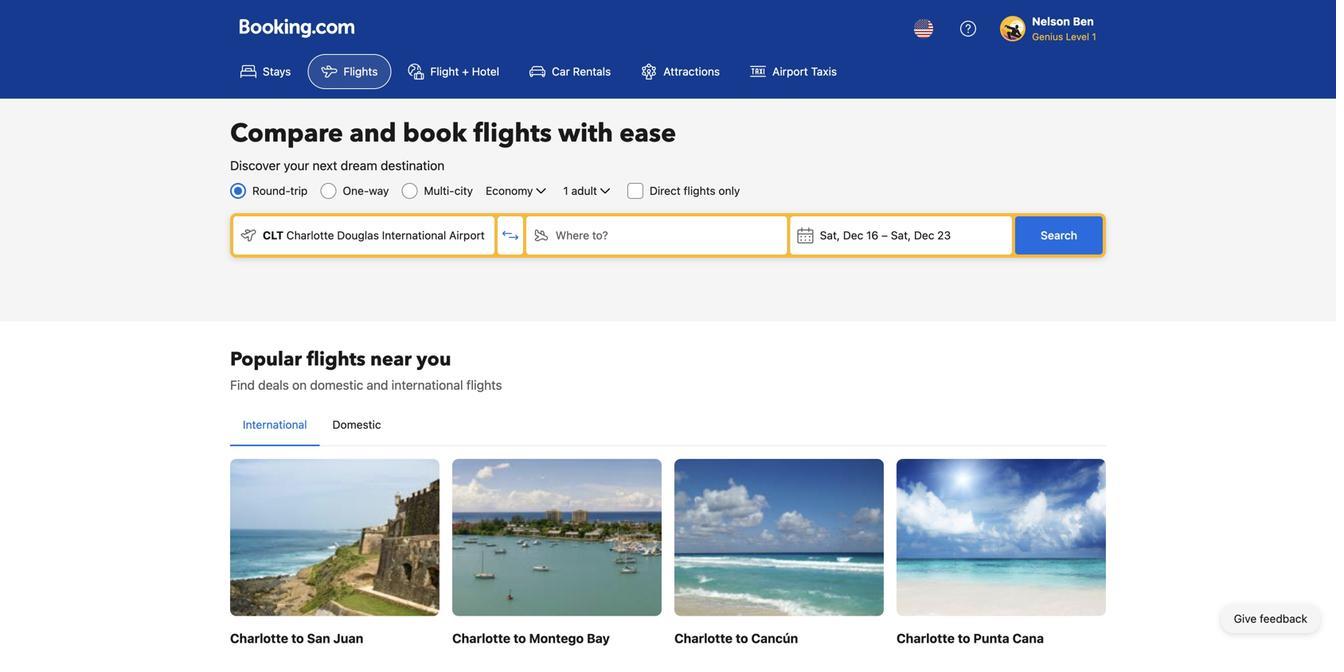 Task type: locate. For each thing, give the bounding box(es) containing it.
flights link
[[308, 54, 391, 89]]

attractions
[[663, 65, 720, 78]]

charlotte left punta
[[897, 631, 955, 646]]

nelson ben genius level 1
[[1032, 15, 1096, 42]]

stays
[[263, 65, 291, 78]]

international inside button
[[243, 418, 307, 432]]

charlotte to montego bay link
[[452, 459, 662, 650]]

and down near
[[367, 378, 388, 393]]

charlotte inside charlotte to punta cana link
[[897, 631, 955, 646]]

hotel
[[472, 65, 499, 78]]

international down deals
[[243, 418, 307, 432]]

where to? button
[[526, 217, 787, 255]]

charlotte
[[286, 229, 334, 242], [230, 631, 288, 646], [452, 631, 510, 646], [674, 631, 733, 646], [897, 631, 955, 646]]

flights right international
[[466, 378, 502, 393]]

rentals
[[573, 65, 611, 78]]

sat, right –
[[891, 229, 911, 242]]

4 to from the left
[[958, 631, 970, 646]]

to left montego
[[513, 631, 526, 646]]

international
[[392, 378, 463, 393]]

charlotte for charlotte to punta cana
[[897, 631, 955, 646]]

charlotte inside charlotte to cancún link
[[674, 631, 733, 646]]

car
[[552, 65, 570, 78]]

1 dec from the left
[[843, 229, 863, 242]]

dec left 16
[[843, 229, 863, 242]]

on
[[292, 378, 307, 393]]

genius
[[1032, 31, 1063, 42]]

dec left the 23
[[914, 229, 934, 242]]

flights inside compare and book flights with ease discover your next dream destination
[[473, 116, 552, 151]]

1 vertical spatial and
[[367, 378, 388, 393]]

3 to from the left
[[736, 631, 748, 646]]

2 to from the left
[[513, 631, 526, 646]]

0 horizontal spatial sat,
[[820, 229, 840, 242]]

where
[[556, 229, 589, 242]]

charlotte inside charlotte to montego bay "link"
[[452, 631, 510, 646]]

0 vertical spatial 1
[[1092, 31, 1096, 42]]

charlotte to montego bay image
[[452, 459, 662, 617]]

2 dec from the left
[[914, 229, 934, 242]]

feedback
[[1260, 613, 1307, 626]]

tab list
[[230, 404, 1106, 447]]

international down multi-
[[382, 229, 446, 242]]

1 right the level
[[1092, 31, 1096, 42]]

your
[[284, 158, 309, 173]]

1 left adult
[[563, 184, 568, 197]]

to?
[[592, 229, 608, 242]]

1 vertical spatial 1
[[563, 184, 568, 197]]

level
[[1066, 31, 1089, 42]]

to inside 'link'
[[291, 631, 304, 646]]

book
[[403, 116, 467, 151]]

domestic
[[332, 418, 381, 432]]

near
[[370, 347, 412, 373]]

popular flights near you find deals on domestic and international flights
[[230, 347, 502, 393]]

1
[[1092, 31, 1096, 42], [563, 184, 568, 197]]

dream
[[341, 158, 377, 173]]

sat, dec 16 – sat, dec 23
[[820, 229, 951, 242]]

and up dream
[[350, 116, 396, 151]]

1 horizontal spatial sat,
[[891, 229, 911, 242]]

sat, left 16
[[820, 229, 840, 242]]

and inside compare and book flights with ease discover your next dream destination
[[350, 116, 396, 151]]

airport left taxis
[[772, 65, 808, 78]]

to left 'san'
[[291, 631, 304, 646]]

juan
[[333, 631, 363, 646]]

airport taxis
[[772, 65, 837, 78]]

1 to from the left
[[291, 631, 304, 646]]

international
[[382, 229, 446, 242], [243, 418, 307, 432]]

punta
[[973, 631, 1010, 646]]

charlotte to san juan link
[[230, 459, 440, 650]]

1 vertical spatial airport
[[449, 229, 485, 242]]

charlotte inside charlotte to san juan 'link'
[[230, 631, 288, 646]]

1 horizontal spatial international
[[382, 229, 446, 242]]

compare
[[230, 116, 343, 151]]

to
[[291, 631, 304, 646], [513, 631, 526, 646], [736, 631, 748, 646], [958, 631, 970, 646]]

0 horizontal spatial dec
[[843, 229, 863, 242]]

charlotte left 'san'
[[230, 631, 288, 646]]

charlotte for charlotte to san juan
[[230, 631, 288, 646]]

1 horizontal spatial 1
[[1092, 31, 1096, 42]]

international button
[[230, 404, 320, 446]]

ben
[[1073, 15, 1094, 28]]

round-
[[252, 184, 290, 197]]

0 horizontal spatial 1
[[563, 184, 568, 197]]

to for san
[[291, 631, 304, 646]]

to inside "link"
[[513, 631, 526, 646]]

1 vertical spatial international
[[243, 418, 307, 432]]

to left cancún
[[736, 631, 748, 646]]

+
[[462, 65, 469, 78]]

one-
[[343, 184, 369, 197]]

way
[[369, 184, 389, 197]]

give feedback button
[[1221, 605, 1320, 634]]

economy
[[486, 184, 533, 197]]

city
[[454, 184, 473, 197]]

airport down city
[[449, 229, 485, 242]]

flights
[[473, 116, 552, 151], [684, 184, 716, 197], [307, 347, 365, 373], [466, 378, 502, 393]]

trip
[[290, 184, 308, 197]]

to left punta
[[958, 631, 970, 646]]

booking.com logo image
[[240, 19, 354, 38], [240, 19, 354, 38]]

car rentals
[[552, 65, 611, 78]]

dec
[[843, 229, 863, 242], [914, 229, 934, 242]]

sat,
[[820, 229, 840, 242], [891, 229, 911, 242]]

1 horizontal spatial dec
[[914, 229, 934, 242]]

and
[[350, 116, 396, 151], [367, 378, 388, 393]]

0 vertical spatial and
[[350, 116, 396, 151]]

charlotte left montego
[[452, 631, 510, 646]]

multi-
[[424, 184, 454, 197]]

charlotte to san juan image
[[230, 459, 440, 617]]

attractions link
[[628, 54, 733, 89]]

flight
[[430, 65, 459, 78]]

charlotte left cancún
[[674, 631, 733, 646]]

give
[[1234, 613, 1257, 626]]

direct flights only
[[650, 184, 740, 197]]

douglas
[[337, 229, 379, 242]]

flights up economy
[[473, 116, 552, 151]]

0 horizontal spatial international
[[243, 418, 307, 432]]

1 inside popup button
[[563, 184, 568, 197]]

and inside popular flights near you find deals on domestic and international flights
[[367, 378, 388, 393]]

airport taxis link
[[737, 54, 851, 89]]

compare and book flights with ease discover your next dream destination
[[230, 116, 676, 173]]

with
[[558, 116, 613, 151]]

0 vertical spatial airport
[[772, 65, 808, 78]]

search
[[1041, 229, 1077, 242]]

1 adult button
[[562, 182, 615, 201]]



Task type: describe. For each thing, give the bounding box(es) containing it.
charlotte to punta cana image
[[897, 459, 1106, 617]]

charlotte to cancún link
[[674, 459, 884, 650]]

next
[[313, 158, 337, 173]]

charlotte to punta cana link
[[897, 459, 1106, 650]]

only
[[719, 184, 740, 197]]

domestic button
[[320, 404, 394, 446]]

flight + hotel
[[430, 65, 499, 78]]

flights left only
[[684, 184, 716, 197]]

tab list containing international
[[230, 404, 1106, 447]]

0 horizontal spatial airport
[[449, 229, 485, 242]]

discover
[[230, 158, 280, 173]]

clt
[[263, 229, 284, 242]]

adult
[[571, 184, 597, 197]]

taxis
[[811, 65, 837, 78]]

–
[[881, 229, 888, 242]]

flights
[[344, 65, 378, 78]]

cana
[[1013, 631, 1044, 646]]

nelson
[[1032, 15, 1070, 28]]

to for punta
[[958, 631, 970, 646]]

23
[[937, 229, 951, 242]]

montego
[[529, 631, 584, 646]]

to for montego
[[513, 631, 526, 646]]

0 vertical spatial international
[[382, 229, 446, 242]]

to for cancún
[[736, 631, 748, 646]]

charlotte to montego bay
[[452, 631, 610, 646]]

find
[[230, 378, 255, 393]]

charlotte right clt
[[286, 229, 334, 242]]

1 sat, from the left
[[820, 229, 840, 242]]

charlotte to cancún
[[674, 631, 798, 646]]

popular
[[230, 347, 302, 373]]

sat, dec 16 – sat, dec 23 button
[[790, 217, 1012, 255]]

bay
[[587, 631, 610, 646]]

give feedback
[[1234, 613, 1307, 626]]

one-way
[[343, 184, 389, 197]]

1 horizontal spatial airport
[[772, 65, 808, 78]]

car rentals link
[[516, 54, 624, 89]]

1 adult
[[563, 184, 597, 197]]

charlotte for charlotte to montego bay
[[452, 631, 510, 646]]

ease
[[620, 116, 676, 151]]

you
[[416, 347, 451, 373]]

charlotte to punta cana
[[897, 631, 1044, 646]]

charlotte for charlotte to cancún
[[674, 631, 733, 646]]

charlotte to cancún image
[[674, 459, 884, 617]]

domestic
[[310, 378, 363, 393]]

stays link
[[227, 54, 305, 89]]

where to?
[[556, 229, 608, 242]]

charlotte to san juan
[[230, 631, 363, 646]]

clt charlotte douglas international airport
[[263, 229, 485, 242]]

flights up domestic at the bottom of page
[[307, 347, 365, 373]]

direct
[[650, 184, 681, 197]]

san
[[307, 631, 330, 646]]

deals
[[258, 378, 289, 393]]

flight + hotel link
[[395, 54, 513, 89]]

destination
[[381, 158, 445, 173]]

search button
[[1015, 217, 1103, 255]]

1 inside "nelson ben genius level 1"
[[1092, 31, 1096, 42]]

multi-city
[[424, 184, 473, 197]]

16
[[866, 229, 878, 242]]

2 sat, from the left
[[891, 229, 911, 242]]

round-trip
[[252, 184, 308, 197]]

cancún
[[751, 631, 798, 646]]



Task type: vqa. For each thing, say whether or not it's contained in the screenshot.
1 adult DROPDOWN BUTTON
yes



